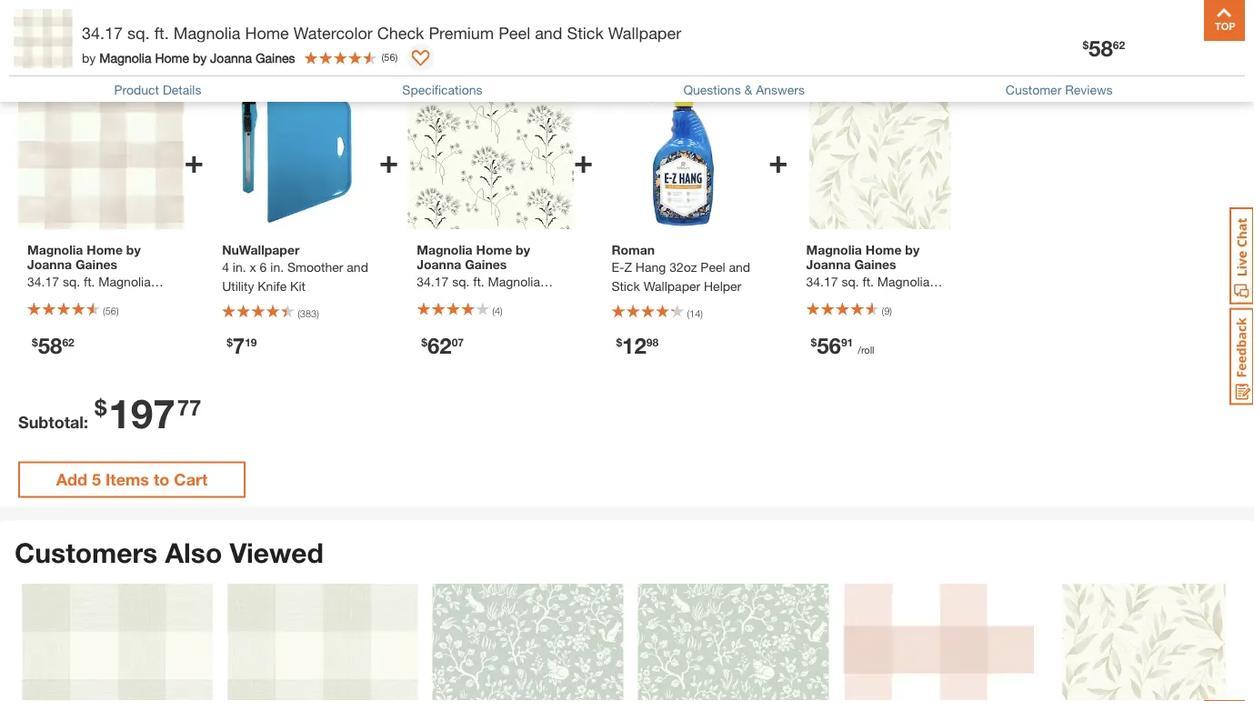 Task type: vqa. For each thing, say whether or not it's contained in the screenshot.


Task type: describe. For each thing, give the bounding box(es) containing it.
joanna for /roll
[[807, 257, 851, 272]]

32oz
[[670, 259, 698, 274]]

+ inside 1 / 5 group
[[184, 141, 204, 180]]

joanna for 62
[[417, 257, 462, 272]]

wallpaper inside the "magnolia home by joanna gaines 34.17 sq. ft. magnolia home olive branch premium peel and stick wallpaper"
[[807, 331, 864, 346]]

also
[[165, 537, 222, 569]]

questions
[[684, 82, 741, 97]]

$ inside the $ 12 98
[[616, 336, 623, 349]]

home up branch
[[866, 243, 902, 258]]

34.17 sq. ft. magnolia home common thread premium peel and stick wallpaper image
[[22, 584, 213, 702]]

customer reviews
[[1006, 82, 1113, 97]]

4 in. x 6 in. smoother and utility knife kit image
[[213, 63, 379, 229]]

display image
[[412, 50, 430, 68]]

magnolia up wildflower
[[417, 243, 473, 258]]

premium up display image
[[429, 23, 494, 42]]

14
[[690, 308, 701, 320]]

383
[[300, 308, 317, 320]]

hang
[[636, 259, 666, 274]]

$ 62 07
[[422, 332, 464, 358]]

roman e-z hang 32oz peel and stick wallpaper helper
[[612, 243, 751, 294]]

home up $ 62 07
[[417, 293, 451, 308]]

5
[[92, 470, 101, 490]]

$ 58 62 inside 1 / 5 group
[[32, 332, 74, 358]]

77
[[177, 394, 202, 420]]

2 in. from the left
[[271, 259, 284, 274]]

34.17 sq. ft. magnolia home wildflower premium peel and stick wallpaper image
[[408, 63, 574, 229]]

item
[[155, 41, 177, 52]]

1 horizontal spatial 34.17 sq. ft. magnolia home olive branch premium peel and stick wallpaper image
[[1049, 584, 1240, 702]]

0 horizontal spatial gaines
[[256, 50, 295, 65]]

customers also viewed
[[15, 537, 324, 569]]

cart
[[174, 470, 208, 490]]

knife
[[258, 279, 287, 294]]

/roll
[[858, 344, 875, 356]]

peel inside magnolia home by joanna gaines 34.17 sq. ft. magnolia home wildflower premium peel and stick wallpaper
[[471, 312, 496, 327]]

smoother
[[288, 259, 343, 274]]

common thread spray and stick wallpaper image
[[227, 584, 418, 702]]

stick inside magnolia home by joanna gaines 34.17 sq. ft. magnolia home wildflower premium peel and stick wallpaper
[[525, 312, 553, 327]]

4 for (
[[495, 305, 501, 317]]

4 for nuwallpaper
[[222, 259, 229, 274]]

) for 12
[[701, 308, 703, 320]]

$ 56 91 /roll
[[811, 332, 875, 358]]

magnolia up ( 4 ) at the left top of page
[[488, 274, 540, 289]]

$ inside subtotal: $ 197 77
[[95, 394, 107, 420]]

62 inside 1 / 5 group
[[62, 336, 74, 349]]

0 horizontal spatial ft.
[[154, 23, 169, 42]]

magnolia up olive
[[807, 243, 863, 258]]

wallpaper inside 'roman e-z hang 32oz peel and stick wallpaper helper'
[[644, 279, 701, 294]]

nuwallpaper 4 in. x 6 in. smoother and utility knife kit
[[222, 243, 368, 294]]

customers
[[15, 537, 158, 569]]

and inside magnolia home by joanna gaines 34.17 sq. ft. magnolia home wildflower premium peel and stick wallpaper
[[500, 312, 521, 327]]

9
[[885, 305, 890, 317]]

e-z hang 32oz peel and stick wallpaper helper image
[[603, 63, 769, 229]]

nuwallpaper
[[222, 243, 300, 258]]

viewed
[[230, 537, 324, 569]]

6
[[260, 259, 267, 274]]

0 horizontal spatial joanna
[[210, 50, 252, 65]]

12
[[623, 332, 647, 358]]

wallpaper inside magnolia home by joanna gaines 34.17 sq. ft. magnolia home wildflower premium peel and stick wallpaper
[[417, 331, 474, 346]]

+ for 7
[[379, 141, 399, 180]]

this
[[133, 41, 153, 52]]

subtotal:
[[18, 412, 88, 432]]

check
[[377, 23, 424, 42]]

$ inside $ 7 19
[[227, 336, 233, 349]]

product details
[[114, 82, 201, 97]]

$ up reviews
[[1083, 39, 1089, 51]]

$ inside $ 56 91 /roll
[[811, 336, 817, 349]]

specifications
[[403, 82, 483, 97]]

1 / 5 group
[[18, 27, 204, 385]]

( 383 )
[[298, 308, 319, 320]]

( for 7
[[298, 308, 300, 320]]

) for 7
[[317, 308, 319, 320]]

56 for $ 56 91 /roll
[[817, 332, 842, 358]]

premium inside magnolia home by joanna gaines 34.17 sq. ft. magnolia home wildflower premium peel and stick wallpaper
[[417, 312, 468, 327]]

ft. for 62
[[473, 274, 485, 289]]

7
[[233, 332, 245, 358]]

98
[[647, 336, 659, 349]]

sq. for /roll
[[842, 274, 860, 289]]

( 14 )
[[687, 308, 703, 320]]

add 5 items to cart button
[[18, 462, 246, 498]]

( 4 )
[[493, 305, 503, 317]]

&
[[745, 82, 753, 97]]

0 horizontal spatial sq.
[[127, 23, 150, 42]]

4 / 5 group
[[603, 27, 789, 385]]

kit
[[290, 279, 306, 294]]

roman
[[612, 243, 655, 258]]

home right this
[[155, 50, 189, 65]]

items
[[106, 470, 149, 490]]

select inside 1 / 5 group
[[47, 39, 83, 54]]

by magnolia home by joanna gaines
[[82, 50, 295, 65]]

magnolia up branch
[[878, 274, 930, 289]]



Task type: locate. For each thing, give the bounding box(es) containing it.
in.
[[233, 259, 246, 274], [271, 259, 284, 274]]

) for 62
[[501, 305, 503, 317]]

and inside nuwallpaper 4 in. x 6 in. smoother and utility knife kit
[[347, 259, 368, 274]]

+ inside 2 / 5 group
[[379, 141, 399, 180]]

subtotal: $ 197 77
[[18, 389, 202, 437]]

( inside 4 / 5 "group"
[[687, 308, 690, 320]]

ft. for /roll
[[863, 274, 874, 289]]

58
[[1089, 35, 1114, 61], [38, 332, 62, 358]]

peel inside 'roman e-z hang 32oz peel and stick wallpaper helper'
[[701, 259, 726, 274]]

58 up subtotal:
[[38, 332, 62, 358]]

sq.
[[127, 23, 150, 42], [452, 274, 470, 289], [842, 274, 860, 289]]

1 horizontal spatial 4
[[495, 305, 501, 317]]

197
[[109, 389, 175, 437]]

2 horizontal spatial 62
[[1114, 39, 1126, 51]]

magnolia up by magnolia home by joanna gaines
[[174, 23, 241, 42]]

1 horizontal spatial 58
[[1089, 35, 1114, 61]]

( inside the 3 / 5 group
[[493, 305, 495, 317]]

by
[[82, 50, 96, 65], [193, 50, 207, 65], [516, 243, 530, 258], [906, 243, 920, 258]]

34.17 inside magnolia home by joanna gaines 34.17 sq. ft. magnolia home wildflower premium peel and stick wallpaper
[[417, 274, 449, 289]]

19
[[245, 336, 257, 349]]

select
[[47, 39, 83, 54], [242, 39, 278, 54], [437, 39, 473, 54], [632, 39, 668, 54]]

1 horizontal spatial joanna
[[417, 257, 462, 272]]

to
[[154, 470, 170, 490]]

gaines for /roll
[[855, 257, 897, 272]]

56 for ( 56 )
[[384, 51, 395, 63]]

( for 62
[[493, 305, 495, 317]]

select for 62
[[437, 39, 473, 54]]

stick inside the "magnolia home by joanna gaines 34.17 sq. ft. magnolia home olive branch premium peel and stick wallpaper"
[[914, 312, 943, 327]]

0 vertical spatial $ 58 62
[[1083, 35, 1126, 61]]

magnolia home by joanna gaines 34.17 sq. ft. magnolia home wildflower premium peel and stick wallpaper
[[417, 243, 553, 346]]

specifications button
[[403, 82, 483, 97], [403, 82, 483, 97]]

34.17
[[82, 23, 123, 42], [417, 274, 449, 289], [807, 274, 839, 289]]

( for 12
[[687, 308, 690, 320]]

utility
[[222, 279, 254, 294]]

+ for 12
[[769, 141, 789, 180]]

$
[[1083, 39, 1089, 51], [32, 336, 38, 349], [227, 336, 233, 349], [422, 336, 428, 349], [616, 336, 623, 349], [811, 336, 817, 349], [95, 394, 107, 420]]

1 vertical spatial 4
[[495, 305, 501, 317]]

0 horizontal spatial 4
[[222, 259, 229, 274]]

91
[[842, 336, 854, 349]]

3 / 5 group
[[408, 27, 594, 385]]

0 horizontal spatial 34.17
[[82, 23, 123, 42]]

details
[[163, 82, 201, 97]]

( inside 2 / 5 group
[[298, 308, 300, 320]]

$ inside 1 / 5 group
[[32, 336, 38, 349]]

add
[[56, 470, 87, 490]]

premium inside the "magnolia home by joanna gaines 34.17 sq. ft. magnolia home olive branch premium peel and stick wallpaper"
[[807, 312, 858, 327]]

1 vertical spatial 58
[[38, 332, 62, 358]]

premium up $ 62 07
[[417, 312, 468, 327]]

( 9 )
[[882, 305, 893, 317]]

2 horizontal spatial gaines
[[855, 257, 897, 272]]

58 up reviews
[[1089, 35, 1114, 61]]

this item
[[133, 41, 177, 52]]

34.17 sq. ft. magnolia home olive branch premium peel and stick wallpaper image
[[798, 63, 964, 229], [1049, 584, 1240, 702]]

ft. up wildflower
[[473, 274, 485, 289]]

z
[[625, 259, 632, 274]]

ft. inside magnolia home by joanna gaines 34.17 sq. ft. magnolia home wildflower premium peel and stick wallpaper
[[473, 274, 485, 289]]

0 horizontal spatial 58
[[38, 332, 62, 358]]

34.17 left this
[[82, 23, 123, 42]]

amos light pink gingham strippable roll (covers 56.4 sq. ft.) image
[[844, 584, 1035, 702]]

home
[[245, 23, 289, 42], [155, 50, 189, 65], [476, 243, 513, 258], [866, 243, 902, 258], [417, 293, 451, 308], [807, 293, 841, 308]]

joanna inside the "magnolia home by joanna gaines 34.17 sq. ft. magnolia home olive branch premium peel and stick wallpaper"
[[807, 257, 851, 272]]

joanna right item at the top of the page
[[210, 50, 252, 65]]

2 horizontal spatial joanna
[[807, 257, 851, 272]]

34.17 up $ 56 91 /roll
[[807, 274, 839, 289]]

select for 12
[[632, 39, 668, 54]]

1 horizontal spatial 34.17
[[417, 274, 449, 289]]

select inside the 3 / 5 group
[[437, 39, 473, 54]]

1 + from the left
[[184, 141, 204, 180]]

)
[[395, 51, 398, 63], [501, 305, 503, 317], [890, 305, 893, 317], [317, 308, 319, 320], [701, 308, 703, 320]]

reviews
[[1066, 82, 1113, 97]]

1 horizontal spatial ft.
[[473, 274, 485, 289]]

gaines inside magnolia home by joanna gaines 34.17 sq. ft. magnolia home wildflower premium peel and stick wallpaper
[[465, 257, 507, 272]]

34.17 for /roll
[[807, 274, 839, 289]]

1 in. from the left
[[233, 259, 246, 274]]

$ 58 62 up reviews
[[1083, 35, 1126, 61]]

$ 7 19
[[227, 332, 257, 358]]

product image image
[[14, 9, 73, 68]]

4
[[222, 259, 229, 274], [495, 305, 501, 317]]

56 left '/roll'
[[817, 332, 842, 358]]

$ left 07
[[422, 336, 428, 349]]

by inside magnolia home by joanna gaines 34.17 sq. ft. magnolia home wildflower premium peel and stick wallpaper
[[516, 243, 530, 258]]

sq. inside magnolia home by joanna gaines 34.17 sq. ft. magnolia home wildflower premium peel and stick wallpaper
[[452, 274, 470, 289]]

4 + from the left
[[769, 141, 789, 180]]

select for 7
[[242, 39, 278, 54]]

and inside the "magnolia home by joanna gaines 34.17 sq. ft. magnolia home olive branch premium peel and stick wallpaper"
[[889, 312, 911, 327]]

joanna up wildflower
[[417, 257, 462, 272]]

ft. up olive
[[863, 274, 874, 289]]

3 select from the left
[[437, 39, 473, 54]]

2 horizontal spatial ft.
[[863, 274, 874, 289]]

62
[[1114, 39, 1126, 51], [428, 332, 452, 358], [62, 336, 74, 349]]

gaines inside the "magnolia home by joanna gaines 34.17 sq. ft. magnolia home olive branch premium peel and stick wallpaper"
[[855, 257, 897, 272]]

1 vertical spatial 56
[[817, 332, 842, 358]]

sq. for 62
[[452, 274, 470, 289]]

$ up subtotal:
[[32, 336, 38, 349]]

+ inside 4 / 5 "group"
[[769, 141, 789, 180]]

magnolia home by joanna gaines 34.17 sq. ft. magnolia home olive branch premium peel and stick wallpaper
[[807, 243, 943, 346]]

0 horizontal spatial 62
[[62, 336, 74, 349]]

$ left "19"
[[227, 336, 233, 349]]

+ for 62
[[574, 141, 594, 180]]

customer
[[1006, 82, 1062, 97]]

answers
[[756, 82, 805, 97]]

wildflower
[[455, 293, 514, 308]]

watercolor
[[294, 23, 373, 42]]

sq. inside the "magnolia home by joanna gaines 34.17 sq. ft. magnolia home olive branch premium peel and stick wallpaper"
[[842, 274, 860, 289]]

branch
[[877, 293, 917, 308]]

helper
[[704, 279, 742, 294]]

(
[[382, 51, 384, 63], [493, 305, 495, 317], [882, 305, 885, 317], [298, 308, 300, 320], [687, 308, 690, 320]]

x
[[250, 259, 256, 274]]

2 / 5 group
[[213, 27, 399, 385]]

gaines down watercolor
[[256, 50, 295, 65]]

questions & answers
[[684, 82, 805, 97]]

select inside 2 / 5 group
[[242, 39, 278, 54]]

product
[[114, 82, 159, 97]]

questions & answers button
[[684, 82, 805, 97], [684, 82, 805, 97]]

1 horizontal spatial sq.
[[452, 274, 470, 289]]

fox & hare spray and stick wallpaper image
[[433, 584, 624, 702]]

select inside 4 / 5 "group"
[[632, 39, 668, 54]]

$ 12 98
[[616, 332, 659, 358]]

34.17 up $ 62 07
[[417, 274, 449, 289]]

home left watercolor
[[245, 23, 289, 42]]

1 select from the left
[[47, 39, 83, 54]]

top button
[[1205, 0, 1246, 41]]

62 inside the 3 / 5 group
[[428, 332, 452, 358]]

sq. up olive
[[842, 274, 860, 289]]

56 down 34.17 sq. ft. magnolia home watercolor check premium peel and stick wallpaper
[[384, 51, 395, 63]]

$ left 91
[[811, 336, 817, 349]]

gaines
[[256, 50, 295, 65], [465, 257, 507, 272], [855, 257, 897, 272]]

live chat image
[[1230, 207, 1255, 305]]

1 vertical spatial $ 58 62
[[32, 332, 74, 358]]

olive
[[844, 293, 873, 308]]

stick
[[567, 23, 604, 42], [612, 279, 640, 294], [525, 312, 553, 327], [914, 312, 943, 327]]

e-
[[612, 259, 625, 274]]

$ 58 62 up subtotal:
[[32, 332, 74, 358]]

peel inside the "magnolia home by joanna gaines 34.17 sq. ft. magnolia home olive branch premium peel and stick wallpaper"
[[861, 312, 886, 327]]

add 5 items to cart
[[56, 470, 208, 490]]

0 horizontal spatial 34.17 sq. ft. magnolia home olive branch premium peel and stick wallpaper image
[[798, 63, 964, 229]]

) inside the 3 / 5 group
[[501, 305, 503, 317]]

4 inside nuwallpaper 4 in. x 6 in. smoother and utility knife kit
[[222, 259, 229, 274]]

0 horizontal spatial 56
[[384, 51, 395, 63]]

$ left 98
[[616, 336, 623, 349]]

1 vertical spatial 34.17 sq. ft. magnolia home olive branch premium peel and stick wallpaper image
[[1049, 584, 1240, 702]]

2 horizontal spatial sq.
[[842, 274, 860, 289]]

home up wildflower
[[476, 243, 513, 258]]

joanna up olive
[[807, 257, 851, 272]]

1 horizontal spatial in.
[[271, 259, 284, 274]]

in. left x
[[233, 259, 246, 274]]

1 horizontal spatial 62
[[428, 332, 452, 358]]

07
[[452, 336, 464, 349]]

premium up $ 56 91 /roll
[[807, 312, 858, 327]]

0 vertical spatial 34.17 sq. ft. magnolia home olive branch premium peel and stick wallpaper image
[[798, 63, 964, 229]]

home left olive
[[807, 293, 841, 308]]

34.17 for 62
[[417, 274, 449, 289]]

ft. right this
[[154, 23, 169, 42]]

+
[[184, 141, 204, 180], [379, 141, 399, 180], [574, 141, 594, 180], [769, 141, 789, 180]]

joanna
[[210, 50, 252, 65], [417, 257, 462, 272], [807, 257, 851, 272]]

1 horizontal spatial $ 58 62
[[1083, 35, 1126, 61]]

joanna inside magnolia home by joanna gaines 34.17 sq. ft. magnolia home wildflower premium peel and stick wallpaper
[[417, 257, 462, 272]]

3 + from the left
[[574, 141, 594, 180]]

4 select from the left
[[632, 39, 668, 54]]

by inside the "magnolia home by joanna gaines 34.17 sq. ft. magnolia home olive branch premium peel and stick wallpaper"
[[906, 243, 920, 258]]

0 horizontal spatial $ 58 62
[[32, 332, 74, 358]]

0 vertical spatial 4
[[222, 259, 229, 274]]

magnolia
[[174, 23, 241, 42], [99, 50, 152, 65], [417, 243, 473, 258], [807, 243, 863, 258], [488, 274, 540, 289], [878, 274, 930, 289]]

product details button
[[114, 82, 201, 97], [114, 82, 201, 97]]

0 vertical spatial 56
[[384, 51, 395, 63]]

0 vertical spatial 58
[[1089, 35, 1114, 61]]

stick inside 'roman e-z hang 32oz peel and stick wallpaper helper'
[[612, 279, 640, 294]]

1 horizontal spatial gaines
[[465, 257, 507, 272]]

ft. inside the "magnolia home by joanna gaines 34.17 sq. ft. magnolia home olive branch premium peel and stick wallpaper"
[[863, 274, 874, 289]]

$ left 197 on the left bottom of page
[[95, 394, 107, 420]]

gaines up wildflower
[[465, 257, 507, 272]]

) inside 4 / 5 "group"
[[701, 308, 703, 320]]

sq. up wildflower
[[452, 274, 470, 289]]

34.17 inside the "magnolia home by joanna gaines 34.17 sq. ft. magnolia home olive branch premium peel and stick wallpaper"
[[807, 274, 839, 289]]

sq. left item at the top of the page
[[127, 23, 150, 42]]

$ inside $ 62 07
[[422, 336, 428, 349]]

in. right 6
[[271, 259, 284, 274]]

2 select from the left
[[242, 39, 278, 54]]

customer reviews button
[[1006, 82, 1113, 97], [1006, 82, 1113, 97]]

) inside 2 / 5 group
[[317, 308, 319, 320]]

0 horizontal spatial in.
[[233, 259, 246, 274]]

wallpaper
[[609, 23, 682, 42], [644, 279, 701, 294], [417, 331, 474, 346], [807, 331, 864, 346]]

4 inside the 3 / 5 group
[[495, 305, 501, 317]]

gaines for 62
[[465, 257, 507, 272]]

1 horizontal spatial 56
[[817, 332, 842, 358]]

( 56 )
[[382, 51, 398, 63]]

gaines up olive
[[855, 257, 897, 272]]

and
[[535, 23, 563, 42], [347, 259, 368, 274], [729, 259, 751, 274], [500, 312, 521, 327], [889, 312, 911, 327]]

$ 58 62
[[1083, 35, 1126, 61], [32, 332, 74, 358]]

ft.
[[154, 23, 169, 42], [473, 274, 485, 289], [863, 274, 874, 289]]

feedback link image
[[1230, 308, 1255, 406]]

+ inside the 3 / 5 group
[[574, 141, 594, 180]]

magnolia up product
[[99, 50, 152, 65]]

34.17 sq. ft. magnolia home watercolor check premium peel and stick wallpaper
[[82, 23, 682, 42]]

58 inside 1 / 5 group
[[38, 332, 62, 358]]

56
[[384, 51, 395, 63], [817, 332, 842, 358]]

premium
[[429, 23, 494, 42], [417, 312, 468, 327], [807, 312, 858, 327]]

and inside 'roman e-z hang 32oz peel and stick wallpaper helper'
[[729, 259, 751, 274]]

peel
[[499, 23, 531, 42], [701, 259, 726, 274], [471, 312, 496, 327], [861, 312, 886, 327]]

34.17 sq. ft. magnolia home fox and hare premium peel and stick wallpaper image
[[638, 584, 829, 702]]

2 horizontal spatial 34.17
[[807, 274, 839, 289]]

2 + from the left
[[379, 141, 399, 180]]



